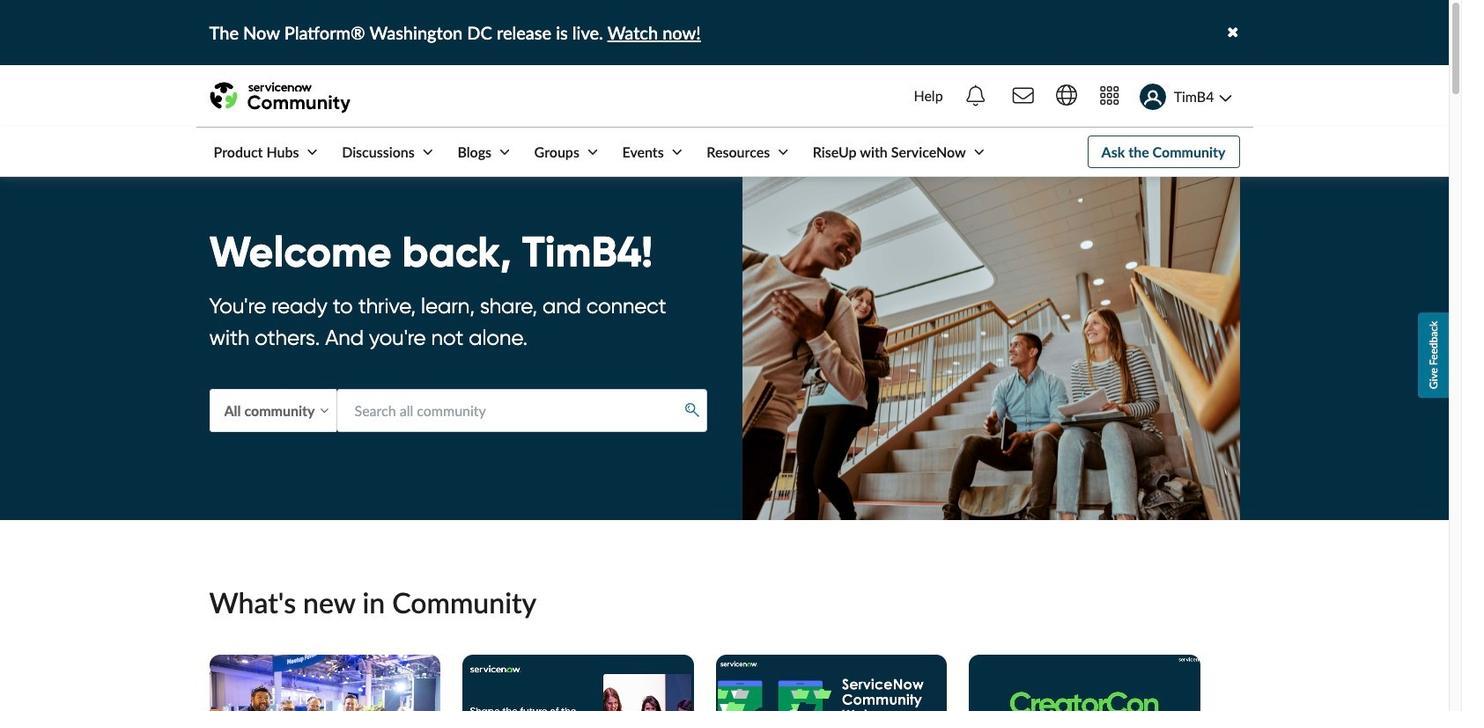 Task type: describe. For each thing, give the bounding box(es) containing it.
Search text field
[[336, 389, 707, 433]]

close image
[[1228, 25, 1239, 40]]



Task type: vqa. For each thing, say whether or not it's contained in the screenshot.
SUBMIT
yes



Task type: locate. For each thing, give the bounding box(es) containing it.
timb4 image
[[1140, 83, 1166, 110]]

menu bar
[[196, 128, 988, 176]]

None submit
[[679, 398, 706, 424]]

language selector image
[[1056, 84, 1077, 106]]



